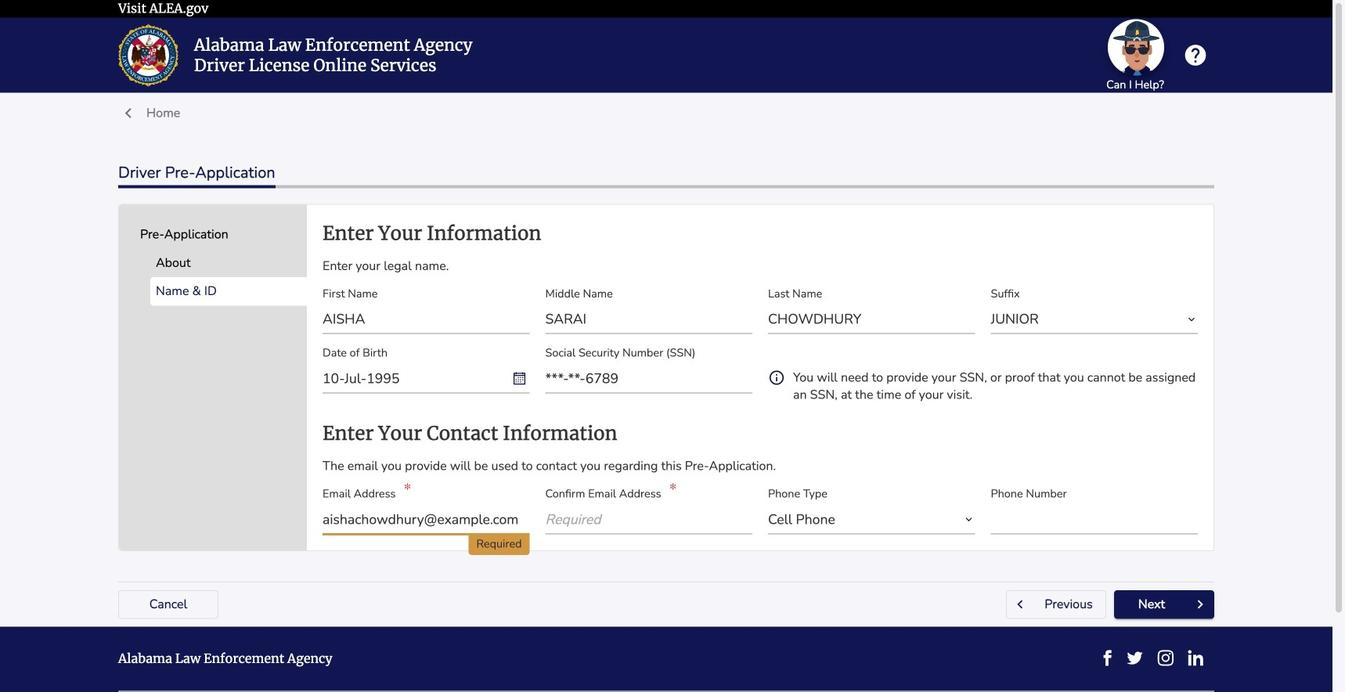 Task type: vqa. For each thing, say whether or not it's contained in the screenshot.
Required Email Field
yes



Task type: describe. For each thing, give the bounding box(es) containing it.
facebook link image
[[1104, 650, 1113, 666]]

1 required email field from the left
[[323, 505, 530, 535]]

instagram link image
[[1158, 650, 1174, 666]]

2 required email field from the left
[[546, 505, 753, 535]]



Task type: locate. For each thing, give the bounding box(es) containing it.
twitter link image
[[1127, 650, 1144, 666]]

1 horizontal spatial required email field
[[546, 505, 753, 535]]

None text field
[[323, 364, 530, 394]]

name & id image
[[286, 277, 308, 306]]

Required email field
[[323, 505, 530, 535], [546, 505, 753, 535]]

None text field
[[323, 304, 530, 335], [546, 304, 753, 335], [769, 304, 976, 335], [546, 364, 753, 394], [991, 505, 1199, 535], [323, 304, 530, 335], [546, 304, 753, 335], [769, 304, 976, 335], [546, 364, 753, 394], [991, 505, 1199, 535]]

return to the home screen image
[[118, 24, 179, 86]]

linkedin link image
[[1188, 650, 1204, 666]]

0 horizontal spatial required email field
[[323, 505, 530, 535]]



